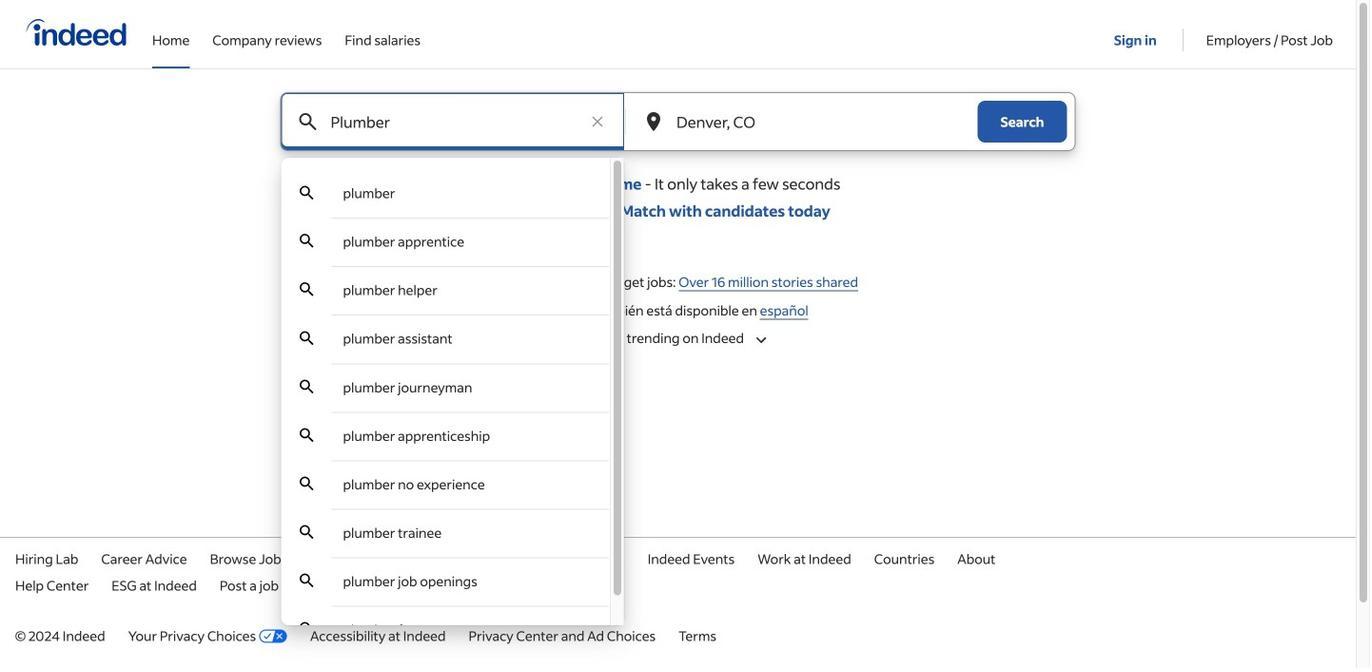 Task type: describe. For each thing, give the bounding box(es) containing it.
search suggestions list box
[[281, 169, 610, 654]]

search: Job title, keywords, or company text field
[[327, 93, 579, 150]]



Task type: vqa. For each thing, say whether or not it's contained in the screenshot.
the pagination navigation
no



Task type: locate. For each thing, give the bounding box(es) containing it.
None search field
[[265, 92, 1091, 654]]

clear what input image
[[588, 112, 607, 131]]

main content
[[0, 92, 1356, 654]]

section
[[0, 264, 1356, 329]]

Edit location text field
[[673, 93, 940, 150]]



